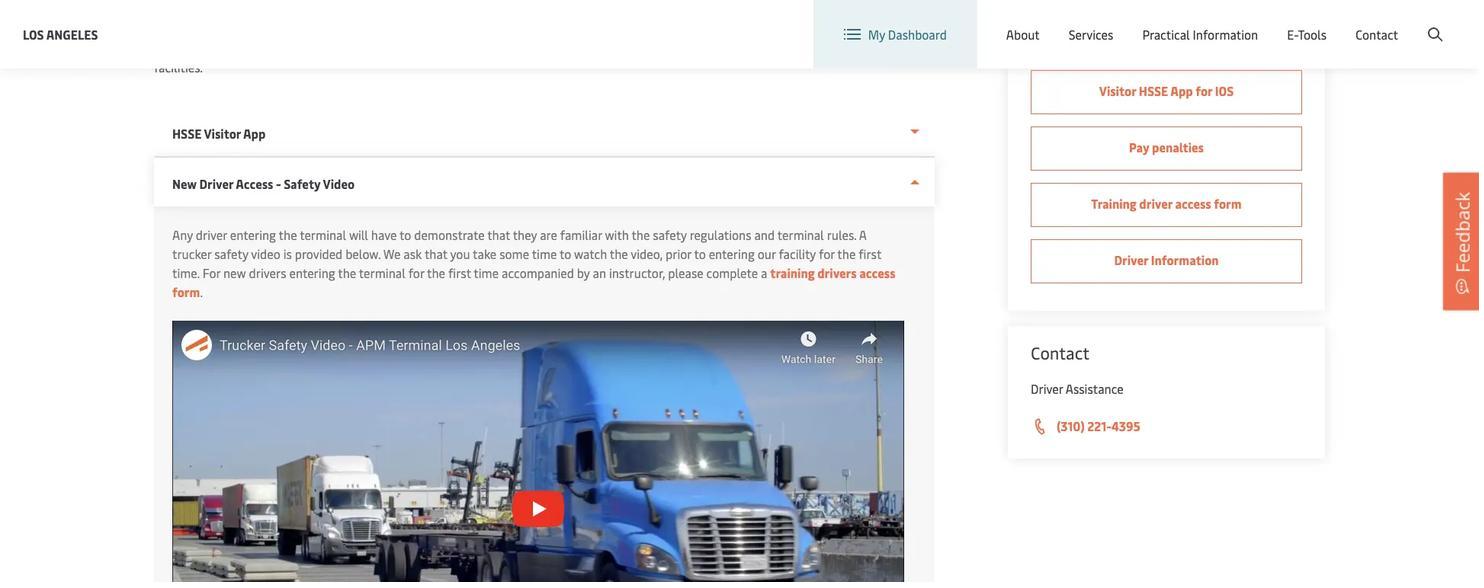 Task type: describe. For each thing, give the bounding box(es) containing it.
0 vertical spatial in
[[667, 21, 676, 37]]

login / create account
[[1327, 14, 1451, 31]]

switch location
[[1050, 14, 1137, 31]]

account
[[1406, 14, 1451, 31]]

driver information link
[[1031, 239, 1303, 284]]

switch location button
[[1026, 14, 1137, 31]]

provided
[[295, 246, 343, 262]]

will
[[349, 227, 368, 243]]

1 horizontal spatial contact
[[1356, 26, 1399, 43]]

pay penalties link
[[1031, 127, 1303, 171]]

(310) 221-4395
[[1057, 418, 1141, 435]]

key
[[263, 21, 282, 37]]

watch
[[574, 246, 607, 262]]

hsse inside "link"
[[1139, 83, 1169, 99]]

some
[[500, 246, 529, 262]]

221-
[[1088, 418, 1112, 435]]

be
[[393, 40, 407, 56]]

create
[[1368, 14, 1403, 31]]

menu
[[1224, 14, 1255, 31]]

indicators
[[358, 21, 412, 37]]

driver for training
[[1140, 196, 1173, 212]]

the down below.
[[338, 265, 356, 281]]

2 vertical spatial for
[[409, 265, 424, 281]]

we set a number of key performance indicators (kpis) that measure safety performance, both in terms of personal safety – the safety of our employees and any other people who could be affected by our activities – and in terms of the safe design, operation and maintenance of our facilities.
[[154, 21, 918, 76]]

my dashboard
[[869, 26, 947, 43]]

an
[[593, 265, 606, 281]]

form for training driver access form
[[1214, 196, 1242, 212]]

practical information
[[1143, 26, 1259, 43]]

global
[[1186, 14, 1221, 31]]

app for hsse
[[1171, 83, 1193, 99]]

los angeles link
[[23, 25, 98, 44]]

the down the with
[[610, 246, 628, 262]]

driver assistance
[[1031, 381, 1124, 397]]

activities
[[496, 40, 545, 56]]

new driver access - safety video
[[172, 176, 355, 192]]

visitor hsse app for ios link
[[1031, 70, 1303, 114]]

hsse inside dropdown button
[[172, 125, 202, 142]]

0 horizontal spatial entering
[[230, 227, 276, 243]]

complete
[[707, 265, 758, 281]]

any
[[239, 40, 259, 56]]

performance
[[285, 21, 355, 37]]

for inside "link"
[[1196, 83, 1213, 99]]

visitor inside dropdown button
[[204, 125, 241, 142]]

affected
[[410, 40, 456, 56]]

access for drivers
[[860, 265, 896, 281]]

e-tools button
[[1288, 0, 1327, 69]]

dashboard
[[888, 26, 947, 43]]

training drivers access form
[[172, 265, 896, 301]]

our inside 'any driver entering the terminal will have to demonstrate that they are familiar with the safety regulations and terminal rules. a trucker safety video is provided below. we ask that you take some time to watch the video, prior to entering our facility for the first time. for new drivers entering the terminal for the first time accompanied by an instructor, please complete a'
[[758, 246, 776, 262]]

1 horizontal spatial for
[[819, 246, 835, 262]]

personal
[[729, 21, 777, 37]]

1 vertical spatial terms
[[594, 40, 626, 56]]

set
[[174, 21, 191, 37]]

other
[[262, 40, 291, 56]]

information for practical information
[[1193, 26, 1259, 43]]

the up is
[[279, 227, 297, 243]]

any driver entering the terminal will have to demonstrate that they are familiar with the safety regulations and terminal rules. a trucker safety video is provided below. we ask that you take some time to watch the video, prior to entering our facility for the first time. for new drivers entering the terminal for the first time accompanied by an instructor, please complete a
[[172, 227, 882, 281]]

who
[[334, 40, 357, 56]]

employees
[[154, 40, 213, 56]]

new
[[223, 265, 246, 281]]

practical
[[1143, 26, 1190, 43]]

2 horizontal spatial to
[[694, 246, 706, 262]]

we inside 'any driver entering the terminal will have to demonstrate that they are familiar with the safety regulations and terminal rules. a trucker safety video is provided below. we ask that you take some time to watch the video, prior to entering our facility for the first time. for new drivers entering the terminal for the first time accompanied by an instructor, please complete a'
[[383, 246, 401, 262]]

(310) 221-4395 link
[[1031, 417, 1303, 437]]

switch
[[1050, 14, 1087, 31]]

regulations
[[690, 227, 752, 243]]

new
[[172, 176, 197, 192]]

driver information
[[1115, 252, 1219, 268]]

0 vertical spatial time
[[532, 246, 557, 262]]

video,
[[631, 246, 663, 262]]

the up video,
[[632, 227, 650, 243]]

new driver access - safety video button
[[154, 158, 935, 207]]

that for (kpis)
[[449, 21, 472, 37]]

feedback
[[1450, 192, 1475, 273]]

login
[[1327, 14, 1357, 31]]

the down both
[[643, 40, 662, 56]]

design,
[[691, 40, 729, 56]]

services
[[1069, 26, 1114, 43]]

safety up activities
[[525, 21, 559, 37]]

safe
[[665, 40, 688, 56]]

maintenance
[[811, 40, 882, 56]]

driver for driver assistance
[[1031, 381, 1063, 397]]

contact button
[[1356, 0, 1399, 69]]

1 horizontal spatial to
[[560, 246, 571, 262]]

any
[[172, 227, 193, 243]]

practical information button
[[1143, 0, 1259, 69]]

ios
[[1216, 83, 1234, 99]]

facility
[[779, 246, 816, 262]]

0 horizontal spatial to
[[400, 227, 411, 243]]

ask
[[404, 246, 422, 262]]

information for driver information
[[1151, 252, 1219, 268]]

time.
[[172, 265, 200, 281]]

and inside 'any driver entering the terminal will have to demonstrate that they are familiar with the safety regulations and terminal rules. a trucker safety video is provided below. we ask that you take some time to watch the video, prior to entering our facility for the first time. for new drivers entering the terminal for the first time accompanied by an instructor, please complete a'
[[755, 227, 775, 243]]

training drivers access form link
[[172, 265, 896, 301]]

trucker
[[172, 246, 212, 262]]

driver for any
[[196, 227, 227, 243]]



Task type: locate. For each thing, give the bounding box(es) containing it.
2 drivers from the left
[[818, 265, 857, 281]]

terminal up provided
[[300, 227, 346, 243]]

0 horizontal spatial contact
[[1031, 342, 1090, 364]]

/
[[1360, 14, 1365, 31]]

form for training drivers access form
[[172, 284, 200, 301]]

– up maintenance
[[817, 21, 823, 37]]

to up ask
[[400, 227, 411, 243]]

access inside training drivers access form
[[860, 265, 896, 281]]

facilities.
[[154, 59, 203, 76]]

0 vertical spatial contact
[[1356, 26, 1399, 43]]

0 horizontal spatial driver
[[196, 227, 227, 243]]

for
[[203, 265, 220, 281]]

by inside we set a number of key performance indicators (kpis) that measure safety performance, both in terms of personal safety – the safety of our employees and any other people who could be affected by our activities – and in terms of the safe design, operation and maintenance of our facilities.
[[459, 40, 472, 56]]

access down rules. a at the right top
[[860, 265, 896, 281]]

terminal down below.
[[359, 265, 406, 281]]

1 horizontal spatial terms
[[679, 21, 711, 37]]

e-
[[1288, 26, 1298, 43]]

of
[[249, 21, 260, 37], [714, 21, 726, 37], [884, 21, 896, 37], [629, 40, 641, 56], [885, 40, 897, 56]]

– right activities
[[548, 40, 555, 56]]

safety up new
[[214, 246, 248, 262]]

app inside "link"
[[1171, 83, 1193, 99]]

rules. a
[[827, 227, 867, 243]]

prior
[[666, 246, 692, 262]]

1 horizontal spatial terminal
[[359, 265, 406, 281]]

that inside we set a number of key performance indicators (kpis) that measure safety performance, both in terms of personal safety – the safety of our employees and any other people who could be affected by our activities – and in terms of the safe design, operation and maintenance of our facilities.
[[449, 21, 472, 37]]

terms up design,
[[679, 21, 711, 37]]

0 horizontal spatial access
[[860, 265, 896, 281]]

in up safe
[[667, 21, 676, 37]]

0 horizontal spatial terms
[[594, 40, 626, 56]]

driver right new
[[199, 176, 234, 192]]

0 vertical spatial by
[[459, 40, 472, 56]]

video
[[323, 176, 355, 192]]

entering down provided
[[289, 265, 335, 281]]

1 vertical spatial app
[[243, 125, 266, 142]]

safety up operation
[[780, 21, 814, 37]]

1 horizontal spatial driver
[[1031, 381, 1063, 397]]

0 horizontal spatial –
[[548, 40, 555, 56]]

location
[[1090, 14, 1137, 31]]

0 vertical spatial first
[[859, 246, 882, 262]]

visitor inside "link"
[[1100, 83, 1137, 99]]

performance,
[[562, 21, 635, 37]]

0 vertical spatial a
[[194, 21, 200, 37]]

first down the 'you'
[[448, 265, 471, 281]]

driver up the (310)
[[1031, 381, 1063, 397]]

1 vertical spatial hsse
[[172, 125, 202, 142]]

global menu
[[1186, 14, 1255, 31]]

0 vertical spatial that
[[449, 21, 472, 37]]

0 horizontal spatial time
[[474, 265, 499, 281]]

1 drivers from the left
[[249, 265, 286, 281]]

app inside dropdown button
[[243, 125, 266, 142]]

familiar
[[560, 227, 602, 243]]

for down ask
[[409, 265, 424, 281]]

a inside we set a number of key performance indicators (kpis) that measure safety performance, both in terms of personal safety – the safety of our employees and any other people who could be affected by our activities – and in terms of the safe design, operation and maintenance of our facilities.
[[194, 21, 200, 37]]

form inside training drivers access form
[[172, 284, 200, 301]]

training driver access form
[[1092, 196, 1242, 212]]

pay penalties
[[1130, 139, 1204, 156]]

visitor up access
[[204, 125, 241, 142]]

the
[[826, 21, 844, 37], [643, 40, 662, 56], [279, 227, 297, 243], [632, 227, 650, 243], [610, 246, 628, 262], [838, 246, 856, 262], [338, 265, 356, 281], [427, 265, 445, 281]]

a inside 'any driver entering the terminal will have to demonstrate that they are familiar with the safety regulations and terminal rules. a trucker safety video is provided below. we ask that you take some time to watch the video, prior to entering our facility for the first time. for new drivers entering the terminal for the first time accompanied by an instructor, please complete a'
[[761, 265, 768, 281]]

1 horizontal spatial by
[[577, 265, 590, 281]]

drivers down video on the left top of page
[[249, 265, 286, 281]]

number
[[203, 21, 246, 37]]

safety
[[284, 176, 321, 192]]

training
[[1092, 196, 1137, 212]]

0 vertical spatial for
[[1196, 83, 1213, 99]]

pay
[[1130, 139, 1150, 156]]

penalties
[[1152, 139, 1204, 156]]

app left ios on the right
[[1171, 83, 1193, 99]]

2 horizontal spatial driver
[[1115, 252, 1149, 268]]

0 horizontal spatial first
[[448, 265, 471, 281]]

the up maintenance
[[826, 21, 844, 37]]

0 vertical spatial terms
[[679, 21, 711, 37]]

global menu button
[[1152, 0, 1270, 45]]

a
[[194, 21, 200, 37], [761, 265, 768, 281]]

0 vertical spatial app
[[1171, 83, 1193, 99]]

1 vertical spatial entering
[[709, 246, 755, 262]]

both
[[638, 21, 664, 37]]

you
[[450, 246, 470, 262]]

0 horizontal spatial by
[[459, 40, 472, 56]]

driver inside 'link'
[[1140, 196, 1173, 212]]

1 vertical spatial access
[[860, 265, 896, 281]]

visitor
[[1100, 83, 1137, 99], [204, 125, 241, 142]]

that for demonstrate
[[487, 227, 510, 243]]

drivers inside 'any driver entering the terminal will have to demonstrate that they are familiar with the safety regulations and terminal rules. a trucker safety video is provided below. we ask that you take some time to watch the video, prior to entering our facility for the first time. for new drivers entering the terminal for the first time accompanied by an instructor, please complete a'
[[249, 265, 286, 281]]

0 vertical spatial access
[[1176, 196, 1212, 212]]

terms down performance,
[[594, 40, 626, 56]]

for down rules. a at the right top
[[819, 246, 835, 262]]

we down 'have'
[[383, 246, 401, 262]]

0 horizontal spatial form
[[172, 284, 200, 301]]

video
[[251, 246, 280, 262]]

safety up maintenance
[[847, 21, 881, 37]]

0 vertical spatial driver
[[199, 176, 234, 192]]

driver down training
[[1115, 252, 1149, 268]]

1 horizontal spatial –
[[817, 21, 823, 37]]

0 vertical spatial hsse
[[1139, 83, 1169, 99]]

2 horizontal spatial terminal
[[778, 227, 824, 243]]

angeles
[[46, 26, 98, 42]]

login / create account link
[[1299, 0, 1451, 45]]

0 horizontal spatial visitor
[[204, 125, 241, 142]]

driver for driver information
[[1115, 252, 1149, 268]]

and right operation
[[788, 40, 808, 56]]

0 horizontal spatial in
[[581, 40, 591, 56]]

that
[[449, 21, 472, 37], [487, 227, 510, 243], [425, 246, 448, 262]]

0 horizontal spatial drivers
[[249, 265, 286, 281]]

hsse up new
[[172, 125, 202, 142]]

time down are at the left
[[532, 246, 557, 262]]

driver right training
[[1140, 196, 1173, 212]]

–
[[817, 21, 823, 37], [548, 40, 555, 56]]

1 vertical spatial that
[[487, 227, 510, 243]]

0 horizontal spatial terminal
[[300, 227, 346, 243]]

0 horizontal spatial that
[[425, 246, 448, 262]]

and down number
[[216, 40, 236, 56]]

terms
[[679, 21, 711, 37], [594, 40, 626, 56]]

about
[[1007, 26, 1040, 43]]

1 horizontal spatial in
[[667, 21, 676, 37]]

1 vertical spatial a
[[761, 265, 768, 281]]

information inside dropdown button
[[1193, 26, 1259, 43]]

(kpis)
[[415, 21, 446, 37]]

my dashboard button
[[844, 0, 947, 69]]

1 horizontal spatial we
[[383, 246, 401, 262]]

1 horizontal spatial driver
[[1140, 196, 1173, 212]]

1 vertical spatial in
[[581, 40, 591, 56]]

form
[[1214, 196, 1242, 212], [172, 284, 200, 301]]

access inside training driver access form 'link'
[[1176, 196, 1212, 212]]

2 vertical spatial entering
[[289, 265, 335, 281]]

(310)
[[1057, 418, 1085, 435]]

by inside 'any driver entering the terminal will have to demonstrate that they are familiar with the safety regulations and terminal rules. a trucker safety video is provided below. we ask that you take some time to watch the video, prior to entering our facility for the first time. for new drivers entering the terminal for the first time accompanied by an instructor, please complete a'
[[577, 265, 590, 281]]

entering
[[230, 227, 276, 243], [709, 246, 755, 262], [289, 265, 335, 281]]

new driver access - safety video element
[[154, 207, 935, 583]]

0 horizontal spatial for
[[409, 265, 424, 281]]

instructor,
[[609, 265, 665, 281]]

1 vertical spatial driver
[[1115, 252, 1149, 268]]

2 horizontal spatial for
[[1196, 83, 1213, 99]]

1 vertical spatial we
[[383, 246, 401, 262]]

to right prior
[[694, 246, 706, 262]]

driver inside 'any driver entering the terminal will have to demonstrate that they are familiar with the safety regulations and terminal rules. a trucker safety video is provided below. we ask that you take some time to watch the video, prior to entering our facility for the first time. for new drivers entering the terminal for the first time accompanied by an instructor, please complete a'
[[196, 227, 227, 243]]

time down take
[[474, 265, 499, 281]]

safety up prior
[[653, 227, 687, 243]]

.
[[200, 284, 203, 301]]

access down penalties
[[1176, 196, 1212, 212]]

driver
[[199, 176, 234, 192], [1115, 252, 1149, 268], [1031, 381, 1063, 397]]

2 vertical spatial driver
[[1031, 381, 1063, 397]]

2 horizontal spatial that
[[487, 227, 510, 243]]

they
[[513, 227, 537, 243]]

to
[[400, 227, 411, 243], [560, 246, 571, 262], [694, 246, 706, 262]]

that down 'demonstrate'
[[425, 246, 448, 262]]

by left an in the top of the page
[[577, 265, 590, 281]]

form inside 'link'
[[1214, 196, 1242, 212]]

1 vertical spatial driver
[[196, 227, 227, 243]]

by right the "affected"
[[459, 40, 472, 56]]

visitor up pay
[[1100, 83, 1137, 99]]

that up take
[[487, 227, 510, 243]]

drivers down rules. a at the right top
[[818, 265, 857, 281]]

1 horizontal spatial drivers
[[818, 265, 857, 281]]

our
[[899, 21, 917, 37], [475, 40, 493, 56], [900, 40, 918, 56], [758, 246, 776, 262]]

to down familiar
[[560, 246, 571, 262]]

1 horizontal spatial time
[[532, 246, 557, 262]]

entering up video on the left top of page
[[230, 227, 276, 243]]

-
[[276, 176, 281, 192]]

0 vertical spatial visitor
[[1100, 83, 1137, 99]]

first
[[859, 246, 882, 262], [448, 265, 471, 281]]

the down rules. a at the right top
[[838, 246, 856, 262]]

with
[[605, 227, 629, 243]]

1 vertical spatial for
[[819, 246, 835, 262]]

1 horizontal spatial access
[[1176, 196, 1212, 212]]

terminal
[[300, 227, 346, 243], [778, 227, 824, 243], [359, 265, 406, 281]]

below.
[[346, 246, 381, 262]]

access
[[1176, 196, 1212, 212], [860, 265, 896, 281]]

driver
[[1140, 196, 1173, 212], [196, 227, 227, 243]]

about button
[[1007, 0, 1040, 69]]

0 vertical spatial driver
[[1140, 196, 1173, 212]]

1 horizontal spatial a
[[761, 265, 768, 281]]

2 vertical spatial that
[[425, 246, 448, 262]]

in
[[667, 21, 676, 37], [581, 40, 591, 56]]

please
[[668, 265, 704, 281]]

1 horizontal spatial hsse
[[1139, 83, 1169, 99]]

0 vertical spatial we
[[154, 21, 171, 37]]

1 horizontal spatial form
[[1214, 196, 1242, 212]]

1 horizontal spatial first
[[859, 246, 882, 262]]

could
[[360, 40, 390, 56]]

1 horizontal spatial app
[[1171, 83, 1193, 99]]

driver inside dropdown button
[[199, 176, 234, 192]]

1 vertical spatial form
[[172, 284, 200, 301]]

app for visitor
[[243, 125, 266, 142]]

and right regulations
[[755, 227, 775, 243]]

my
[[869, 26, 885, 43]]

0 vertical spatial information
[[1193, 26, 1259, 43]]

accompanied
[[502, 265, 574, 281]]

a right 'set'
[[194, 21, 200, 37]]

first down rules. a at the right top
[[859, 246, 882, 262]]

measure
[[475, 21, 522, 37]]

is
[[283, 246, 292, 262]]

demonstrate
[[414, 227, 485, 243]]

0 vertical spatial entering
[[230, 227, 276, 243]]

visitor hsse app for ios
[[1100, 83, 1234, 99]]

information
[[1193, 26, 1259, 43], [1151, 252, 1219, 268]]

we inside we set a number of key performance indicators (kpis) that measure safety performance, both in terms of personal safety – the safety of our employees and any other people who could be affected by our activities – and in terms of the safe design, operation and maintenance of our facilities.
[[154, 21, 171, 37]]

take
[[473, 246, 497, 262]]

1 vertical spatial by
[[577, 265, 590, 281]]

0 vertical spatial form
[[1214, 196, 1242, 212]]

1 horizontal spatial entering
[[289, 265, 335, 281]]

operation
[[732, 40, 785, 56]]

1 vertical spatial time
[[474, 265, 499, 281]]

e-tools
[[1288, 26, 1327, 43]]

1 vertical spatial visitor
[[204, 125, 241, 142]]

1 vertical spatial –
[[548, 40, 555, 56]]

by
[[459, 40, 472, 56], [577, 265, 590, 281]]

1 horizontal spatial visitor
[[1100, 83, 1137, 99]]

a left training
[[761, 265, 768, 281]]

services button
[[1069, 0, 1114, 69]]

0 horizontal spatial driver
[[199, 176, 234, 192]]

1 vertical spatial first
[[448, 265, 471, 281]]

0 horizontal spatial app
[[243, 125, 266, 142]]

0 horizontal spatial a
[[194, 21, 200, 37]]

0 horizontal spatial hsse
[[172, 125, 202, 142]]

for left ios on the right
[[1196, 83, 1213, 99]]

entering up complete
[[709, 246, 755, 262]]

hsse up pay penalties
[[1139, 83, 1169, 99]]

los
[[23, 26, 44, 42]]

and down performance,
[[558, 40, 578, 56]]

2 horizontal spatial entering
[[709, 246, 755, 262]]

we left 'set'
[[154, 21, 171, 37]]

that right (kpis)
[[449, 21, 472, 37]]

0 horizontal spatial we
[[154, 21, 171, 37]]

1 vertical spatial information
[[1151, 252, 1219, 268]]

are
[[540, 227, 557, 243]]

1 horizontal spatial that
[[449, 21, 472, 37]]

app up access
[[243, 125, 266, 142]]

1 vertical spatial contact
[[1031, 342, 1090, 364]]

terminal up facility
[[778, 227, 824, 243]]

0 vertical spatial –
[[817, 21, 823, 37]]

training driver access form link
[[1031, 183, 1303, 227]]

hsse visitor app button
[[154, 108, 935, 158]]

drivers inside training drivers access form
[[818, 265, 857, 281]]

the down 'demonstrate'
[[427, 265, 445, 281]]

in down performance,
[[581, 40, 591, 56]]

access for driver
[[1176, 196, 1212, 212]]

drivers
[[249, 265, 286, 281], [818, 265, 857, 281]]

assistance
[[1066, 381, 1124, 397]]

driver up the trucker
[[196, 227, 227, 243]]



Task type: vqa. For each thing, say whether or not it's contained in the screenshot.
Operations's the Officer
no



